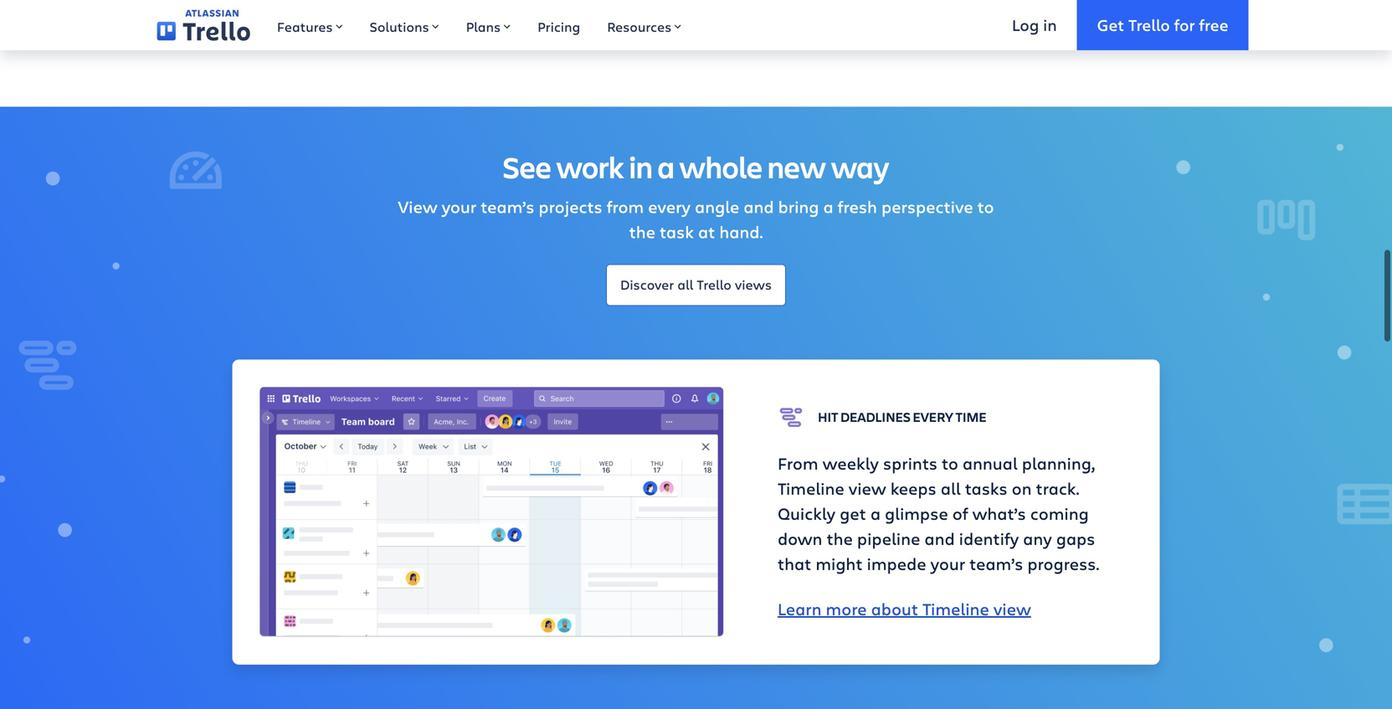Task type: vqa. For each thing, say whether or not it's contained in the screenshot.
Agenda to the bottom
no



Task type: describe. For each thing, give the bounding box(es) containing it.
solutions
[[370, 18, 429, 36]]

explore all use cases link
[[997, 0, 1160, 31]]

from inside see work in a whole new way view your team's projects from every angle and bring a fresh perspective to the task at hand.
[[607, 195, 644, 218]]

your for from
[[563, 0, 598, 13]]

learn more about timeline view link
[[778, 597, 1031, 620]]

a left fresh
[[823, 195, 834, 218]]

0 horizontal spatial trello
[[697, 275, 732, 293]]

tasks
[[965, 477, 1008, 499]]

view inside from weekly sprints to annual planning, timeline view keeps all tasks on track. quickly get a glimpse of what's coming down the pipeline and identify any gaps that might impede your team's progress.
[[849, 477, 886, 499]]

get
[[840, 502, 866, 524]]

log
[[1012, 14, 1039, 36]]

need
[[259, 0, 298, 13]]

atlassian trello image
[[157, 9, 250, 41]]

jump-
[[472, 0, 521, 13]]

more
[[826, 597, 867, 620]]

pipeline
[[857, 527, 921, 550]]

quickly
[[778, 502, 836, 524]]

for inside the no need to start from scratch. jump-start your workflow with a proven playbook designed for different teams. customize it to make it yours.
[[309, 16, 331, 39]]

in inside 'link'
[[1043, 14, 1057, 36]]

angle
[[695, 195, 740, 218]]

projects
[[539, 195, 603, 218]]

discover all trello views link
[[606, 264, 786, 306]]

1 vertical spatial every
[[913, 408, 954, 426]]

use
[[1081, 1, 1105, 19]]

that
[[778, 552, 812, 575]]

time
[[956, 408, 987, 426]]

fresh
[[838, 195, 877, 218]]

all inside from weekly sprints to annual planning, timeline view keeps all tasks on track. quickly get a glimpse of what's coming down the pipeline and identify any gaps that might impede your team's progress.
[[941, 477, 961, 499]]

hit deadlines every time
[[818, 408, 987, 426]]

plans
[[466, 18, 501, 36]]

log in
[[1012, 14, 1057, 36]]

views
[[735, 275, 772, 293]]

teams.
[[407, 16, 461, 39]]

features
[[277, 18, 333, 36]]

an illustration showing the timeline view of a trello board image
[[259, 386, 724, 638]]

log in link
[[992, 0, 1077, 50]]

of
[[953, 502, 968, 524]]

and inside from weekly sprints to annual planning, timeline view keeps all tasks on track. quickly get a glimpse of what's coming down the pipeline and identify any gaps that might impede your team's progress.
[[925, 527, 955, 550]]

1 horizontal spatial for
[[1174, 14, 1195, 36]]

a left whole
[[658, 147, 675, 187]]

all for explore
[[1062, 1, 1078, 19]]

sprints
[[883, 452, 938, 474]]

get trello for free link
[[1077, 0, 1249, 50]]

pricing link
[[524, 0, 594, 50]]

keeps
[[891, 477, 937, 499]]

discover
[[620, 275, 674, 293]]

explore all use cases
[[1011, 1, 1146, 19]]

weekly
[[823, 452, 879, 474]]

a inside the no need to start from scratch. jump-start your workflow with a proven playbook designed for different teams. customize it to make it yours.
[[721, 0, 732, 13]]

coming
[[1031, 502, 1089, 524]]

deadlines
[[841, 408, 911, 426]]

proven
[[736, 0, 790, 13]]

down
[[778, 527, 823, 550]]

resources
[[607, 18, 672, 36]]

designed
[[232, 16, 305, 39]]

workflow
[[602, 0, 677, 13]]

to up features
[[302, 0, 319, 13]]

0 vertical spatial trello
[[1129, 14, 1170, 36]]

way
[[831, 147, 890, 187]]

customize
[[465, 16, 549, 39]]

from
[[778, 452, 819, 474]]

1 vertical spatial timeline
[[923, 597, 990, 620]]

with
[[681, 0, 717, 13]]



Task type: locate. For each thing, give the bounding box(es) containing it.
view down the progress.
[[994, 597, 1031, 620]]

your inside the no need to start from scratch. jump-start your workflow with a proven playbook designed for different teams. customize it to make it yours.
[[563, 0, 598, 13]]

your right view
[[442, 195, 477, 218]]

every up task
[[648, 195, 691, 218]]

yours.
[[652, 16, 699, 39]]

to
[[302, 0, 319, 13], [568, 16, 585, 39], [978, 195, 994, 218], [942, 452, 959, 474]]

every left time
[[913, 408, 954, 426]]

2 horizontal spatial all
[[1062, 1, 1078, 19]]

pricing
[[538, 18, 580, 36]]

it right customize
[[553, 16, 564, 39]]

0 horizontal spatial start
[[323, 0, 361, 13]]

0 horizontal spatial team's
[[481, 195, 535, 218]]

team's down identify
[[970, 552, 1023, 575]]

trello left views
[[697, 275, 732, 293]]

0 horizontal spatial the
[[629, 220, 656, 243]]

2 it from the left
[[637, 16, 648, 39]]

1 horizontal spatial the
[[827, 527, 853, 550]]

all right discover
[[678, 275, 694, 293]]

your inside from weekly sprints to annual planning, timeline view keeps all tasks on track. quickly get a glimpse of what's coming down the pipeline and identify any gaps that might impede your team's progress.
[[931, 552, 966, 575]]

0 horizontal spatial every
[[648, 195, 691, 218]]

get
[[1097, 14, 1125, 36]]

1 horizontal spatial in
[[1043, 14, 1057, 36]]

all left use
[[1062, 1, 1078, 19]]

start up the different in the top of the page
[[323, 0, 361, 13]]

learn more about timeline view
[[778, 597, 1031, 620]]

timeline up quickly
[[778, 477, 845, 499]]

0 horizontal spatial it
[[553, 16, 564, 39]]

the left task
[[629, 220, 656, 243]]

and
[[744, 195, 774, 218], [925, 527, 955, 550]]

different
[[335, 16, 403, 39]]

identify
[[959, 527, 1019, 550]]

team's down see
[[481, 195, 535, 218]]

for left the different in the top of the page
[[309, 16, 331, 39]]

progress.
[[1028, 552, 1100, 575]]

to left make on the top of page
[[568, 16, 585, 39]]

0 vertical spatial the
[[629, 220, 656, 243]]

solutions button
[[356, 0, 453, 50]]

1 horizontal spatial trello
[[1129, 14, 1170, 36]]

might
[[816, 552, 863, 575]]

every inside see work in a whole new way view your team's projects from every angle and bring a fresh perspective to the task at hand.
[[648, 195, 691, 218]]

to right sprints
[[942, 452, 959, 474]]

1 horizontal spatial view
[[994, 597, 1031, 620]]

whole
[[680, 147, 763, 187]]

it down "workflow" in the top of the page
[[637, 16, 648, 39]]

new
[[768, 147, 826, 187]]

a right "with"
[[721, 0, 732, 13]]

resources button
[[594, 0, 695, 50]]

0 horizontal spatial timeline
[[778, 477, 845, 499]]

1 horizontal spatial start
[[521, 0, 559, 13]]

2 vertical spatial all
[[941, 477, 961, 499]]

to right perspective
[[978, 195, 994, 218]]

1 horizontal spatial timeline
[[923, 597, 990, 620]]

every
[[648, 195, 691, 218], [913, 408, 954, 426]]

scratch.
[[407, 0, 468, 13]]

0 vertical spatial and
[[744, 195, 774, 218]]

1 horizontal spatial from
[[607, 195, 644, 218]]

for left free
[[1174, 14, 1195, 36]]

a right get
[[871, 502, 881, 524]]

on
[[1012, 477, 1032, 499]]

track.
[[1036, 477, 1080, 499]]

1 vertical spatial all
[[678, 275, 694, 293]]

explore
[[1011, 1, 1058, 19]]

team's inside see work in a whole new way view your team's projects from every angle and bring a fresh perspective to the task at hand.
[[481, 195, 535, 218]]

0 horizontal spatial your
[[442, 195, 477, 218]]

impede
[[867, 552, 927, 575]]

make
[[589, 16, 633, 39]]

team's
[[481, 195, 535, 218], [970, 552, 1023, 575]]

timeline right about
[[923, 597, 990, 620]]

timeline
[[778, 477, 845, 499], [923, 597, 990, 620]]

0 vertical spatial all
[[1062, 1, 1078, 19]]

0 vertical spatial in
[[1043, 14, 1057, 36]]

view
[[398, 195, 438, 218]]

perspective
[[882, 195, 973, 218]]

and up hand.
[[744, 195, 774, 218]]

0 horizontal spatial for
[[309, 16, 331, 39]]

work
[[556, 147, 624, 187]]

in
[[1043, 14, 1057, 36], [629, 147, 653, 187]]

0 vertical spatial view
[[849, 477, 886, 499]]

no
[[232, 0, 254, 13]]

2 horizontal spatial your
[[931, 552, 966, 575]]

from up "solutions"
[[365, 0, 403, 13]]

0 vertical spatial your
[[563, 0, 598, 13]]

get trello for free
[[1097, 14, 1229, 36]]

plans button
[[453, 0, 524, 50]]

team's inside from weekly sprints to annual planning, timeline view keeps all tasks on track. quickly get a glimpse of what's coming down the pipeline and identify any gaps that might impede your team's progress.
[[970, 552, 1023, 575]]

1 vertical spatial and
[[925, 527, 955, 550]]

the
[[629, 220, 656, 243], [827, 527, 853, 550]]

1 vertical spatial from
[[607, 195, 644, 218]]

task
[[660, 220, 694, 243]]

1 start from the left
[[323, 0, 361, 13]]

and inside see work in a whole new way view your team's projects from every angle and bring a fresh perspective to the task at hand.
[[744, 195, 774, 218]]

hand.
[[720, 220, 763, 243]]

1 vertical spatial team's
[[970, 552, 1023, 575]]

your inside see work in a whole new way view your team's projects from every angle and bring a fresh perspective to the task at hand.
[[442, 195, 477, 218]]

your down identify
[[931, 552, 966, 575]]

1 vertical spatial trello
[[697, 275, 732, 293]]

and down of in the bottom of the page
[[925, 527, 955, 550]]

1 vertical spatial view
[[994, 597, 1031, 620]]

all up of in the bottom of the page
[[941, 477, 961, 499]]

view up get
[[849, 477, 886, 499]]

cases
[[1108, 1, 1146, 19]]

to inside see work in a whole new way view your team's projects from every angle and bring a fresh perspective to the task at hand.
[[978, 195, 994, 218]]

0 vertical spatial timeline
[[778, 477, 845, 499]]

from inside the no need to start from scratch. jump-start your workflow with a proven playbook designed for different teams. customize it to make it yours.
[[365, 0, 403, 13]]

0 horizontal spatial all
[[678, 275, 694, 293]]

a inside from weekly sprints to annual planning, timeline view keeps all tasks on track. quickly get a glimpse of what's coming down the pipeline and identify any gaps that might impede your team's progress.
[[871, 502, 881, 524]]

in right work at the top of the page
[[629, 147, 653, 187]]

for
[[1174, 14, 1195, 36], [309, 16, 331, 39]]

the inside from weekly sprints to annual planning, timeline view keeps all tasks on track. quickly get a glimpse of what's coming down the pipeline and identify any gaps that might impede your team's progress.
[[827, 527, 853, 550]]

from weekly sprints to annual planning, timeline view keeps all tasks on track. quickly get a glimpse of what's coming down the pipeline and identify any gaps that might impede your team's progress.
[[778, 452, 1100, 575]]

hit
[[818, 408, 838, 426]]

your
[[563, 0, 598, 13], [442, 195, 477, 218], [931, 552, 966, 575]]

bring
[[778, 195, 819, 218]]

1 horizontal spatial it
[[637, 16, 648, 39]]

0 horizontal spatial in
[[629, 147, 653, 187]]

about
[[871, 597, 919, 620]]

1 vertical spatial your
[[442, 195, 477, 218]]

gaps
[[1056, 527, 1096, 550]]

the inside see work in a whole new way view your team's projects from every angle and bring a fresh perspective to the task at hand.
[[629, 220, 656, 243]]

your for whole
[[442, 195, 477, 218]]

see
[[503, 147, 552, 187]]

0 vertical spatial team's
[[481, 195, 535, 218]]

1 horizontal spatial your
[[563, 0, 598, 13]]

1 horizontal spatial team's
[[970, 552, 1023, 575]]

any
[[1023, 527, 1052, 550]]

1 vertical spatial the
[[827, 527, 853, 550]]

annual
[[963, 452, 1018, 474]]

your up 'pricing'
[[563, 0, 598, 13]]

playbook
[[794, 0, 867, 13]]

view
[[849, 477, 886, 499], [994, 597, 1031, 620]]

trello right get
[[1129, 14, 1170, 36]]

0 vertical spatial from
[[365, 0, 403, 13]]

from
[[365, 0, 403, 13], [607, 195, 644, 218]]

in inside see work in a whole new way view your team's projects from every angle and bring a fresh perspective to the task at hand.
[[629, 147, 653, 187]]

at
[[698, 220, 715, 243]]

free
[[1199, 14, 1229, 36]]

start up 'pricing'
[[521, 0, 559, 13]]

learn
[[778, 597, 822, 620]]

glimpse
[[885, 502, 948, 524]]

from down work at the top of the page
[[607, 195, 644, 218]]

0 horizontal spatial from
[[365, 0, 403, 13]]

start
[[323, 0, 361, 13], [521, 0, 559, 13]]

all
[[1062, 1, 1078, 19], [678, 275, 694, 293], [941, 477, 961, 499]]

to inside from weekly sprints to annual planning, timeline view keeps all tasks on track. quickly get a glimpse of what's coming down the pipeline and identify any gaps that might impede your team's progress.
[[942, 452, 959, 474]]

0 horizontal spatial and
[[744, 195, 774, 218]]

planning,
[[1022, 452, 1095, 474]]

2 vertical spatial your
[[931, 552, 966, 575]]

in right log
[[1043, 14, 1057, 36]]

what's
[[973, 502, 1026, 524]]

timeline inside from weekly sprints to annual planning, timeline view keeps all tasks on track. quickly get a glimpse of what's coming down the pipeline and identify any gaps that might impede your team's progress.
[[778, 477, 845, 499]]

1 horizontal spatial and
[[925, 527, 955, 550]]

it
[[553, 16, 564, 39], [637, 16, 648, 39]]

1 horizontal spatial every
[[913, 408, 954, 426]]

2 start from the left
[[521, 0, 559, 13]]

no need to start from scratch. jump-start your workflow with a proven playbook designed for different teams. customize it to make it yours.
[[232, 0, 867, 39]]

see work in a whole new way view your team's projects from every angle and bring a fresh perspective to the task at hand.
[[398, 147, 994, 243]]

discover all trello views
[[620, 275, 772, 293]]

1 it from the left
[[553, 16, 564, 39]]

all for discover
[[678, 275, 694, 293]]

0 vertical spatial every
[[648, 195, 691, 218]]

features button
[[264, 0, 356, 50]]

1 horizontal spatial all
[[941, 477, 961, 499]]

the up might
[[827, 527, 853, 550]]

0 horizontal spatial view
[[849, 477, 886, 499]]

trello
[[1129, 14, 1170, 36], [697, 275, 732, 293]]

1 vertical spatial in
[[629, 147, 653, 187]]



